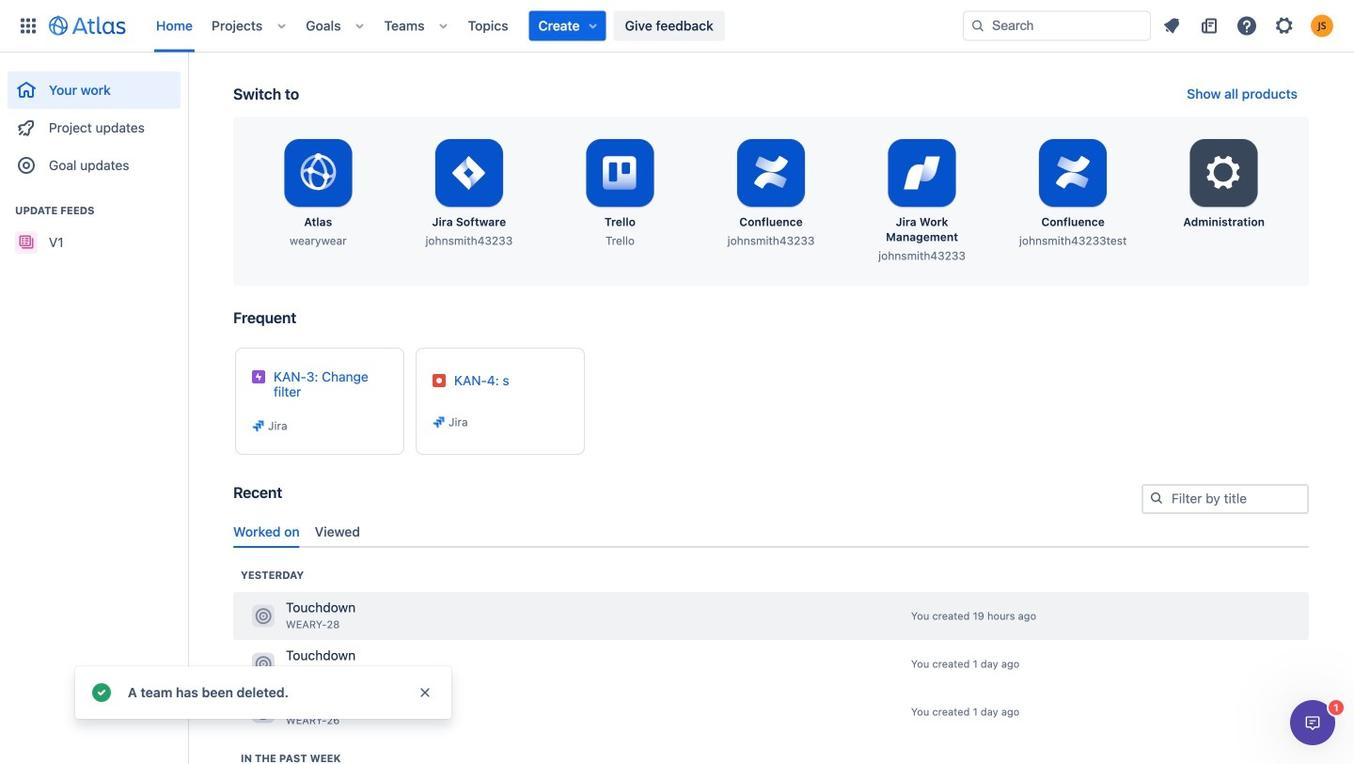 Task type: vqa. For each thing, say whether or not it's contained in the screenshot.
search field
yes



Task type: locate. For each thing, give the bounding box(es) containing it.
0 horizontal spatial jira image
[[251, 419, 266, 434]]

banner
[[0, 0, 1355, 53]]

group
[[8, 53, 181, 190], [8, 184, 181, 267]]

tab list
[[226, 517, 1317, 548]]

2 group from the top
[[8, 184, 181, 267]]

dialog
[[1291, 701, 1336, 746]]

1 horizontal spatial jira image
[[432, 415, 447, 430]]

1 heading from the top
[[241, 568, 304, 583]]

1 vertical spatial heading
[[241, 751, 341, 765]]

dismiss image
[[418, 686, 433, 701]]

None search field
[[963, 11, 1151, 41]]

0 vertical spatial heading
[[241, 568, 304, 583]]

jira image
[[432, 415, 447, 430], [251, 419, 266, 434]]

1 vertical spatial townsquare image
[[252, 701, 275, 724]]

townsquare image up townsquare image
[[252, 605, 275, 628]]

2 heading from the top
[[241, 751, 341, 765]]

1 horizontal spatial jira image
[[432, 415, 447, 430]]

2 townsquare image from the top
[[252, 701, 275, 724]]

townsquare image
[[252, 605, 275, 628], [252, 701, 275, 724]]

townsquare image down townsquare image
[[252, 701, 275, 724]]

0 horizontal spatial jira image
[[251, 419, 266, 434]]

heading
[[241, 568, 304, 583], [241, 751, 341, 765]]

top element
[[11, 0, 963, 52]]

townsquare image
[[252, 653, 275, 676]]

jira image
[[432, 415, 447, 430], [251, 419, 266, 434]]

0 vertical spatial townsquare image
[[252, 605, 275, 628]]



Task type: describe. For each thing, give the bounding box(es) containing it.
switch to... image
[[17, 15, 40, 37]]

search image
[[1150, 491, 1165, 506]]

settings image
[[1274, 15, 1296, 37]]

search image
[[971, 18, 986, 33]]

1 group from the top
[[8, 53, 181, 190]]

1 townsquare image from the top
[[252, 605, 275, 628]]

notifications image
[[1161, 15, 1183, 37]]

account image
[[1311, 15, 1334, 37]]

settings image
[[1202, 151, 1247, 196]]

Filter by title field
[[1144, 486, 1308, 513]]

Search field
[[963, 11, 1151, 41]]

help image
[[1236, 15, 1259, 37]]



